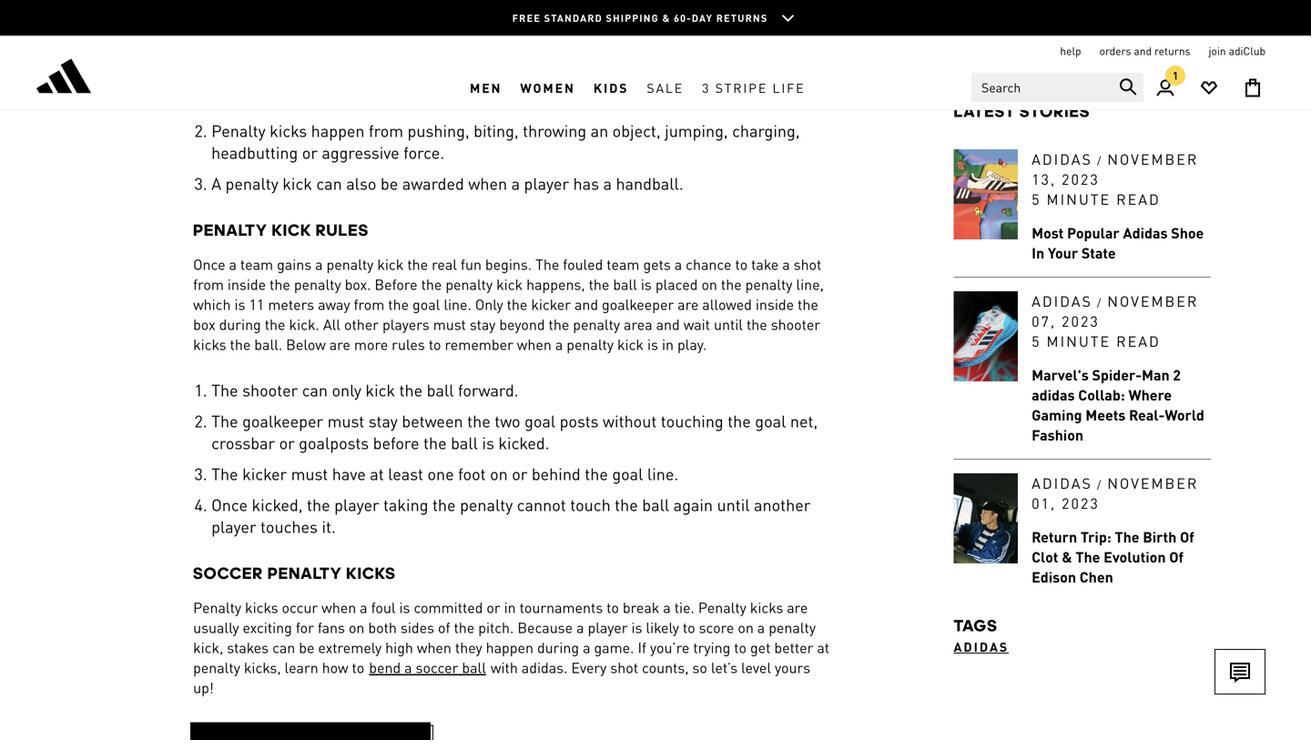 Task type: locate. For each thing, give the bounding box(es) containing it.
happen inside penalty kicks occur when a foul is committed or in tournaments to break a tie. penalty kicks are usually exciting for fans on both sides of the pitch. because a player is likely to score on a penalty kick, stakes can be extremely high when they happen during a game. if you're trying to get better at penalty kicks, learn how to
[[486, 639, 534, 657]]

1 horizontal spatial stay
[[470, 315, 496, 334]]

until down allowed
[[714, 315, 743, 334]]

2 vertical spatial adidas /
[[1032, 474, 1108, 493]]

must down goalposts
[[291, 464, 328, 485]]

at right better
[[817, 639, 830, 657]]

of down birth
[[1170, 548, 1184, 567]]

player up game.
[[588, 619, 628, 637]]

goalkeeper inside "once a team gains a penalty kick the real fun begins. the fouled team gets a chance to take a shot from inside the penalty box. before the penalty kick happens, the ball is placed on the penalty line, which is 11 meters away from the goal line. only the kicker and goalkeeper are allowed inside the box during the kick. all other players must stay beyond the penalty area and wait until the shooter kicks the ball. below are more rules to remember when a penalty kick is in play."
[[602, 295, 674, 314]]

1 horizontal spatial shooter
[[771, 315, 821, 334]]

5 down 13,
[[1032, 190, 1042, 209]]

team left gets
[[607, 255, 640, 274]]

penalty inside once kicked, the player taking the penalty cannot touch the ball again until another player touches it.
[[460, 495, 513, 516]]

ball up area
[[613, 275, 637, 294]]

2 5 from the top
[[1032, 332, 1042, 351]]

1 horizontal spatial goalkeeper
[[602, 295, 674, 314]]

on up extremely
[[349, 619, 365, 637]]

is inside the goalkeeper must stay between the two goal posts without touching the goal net, crossbar or goalposts before the ball is kicked.
[[482, 433, 494, 454]]

0 vertical spatial from
[[369, 120, 404, 141]]

return trip: the birth of clot & the evolution of edison chen
[[1032, 528, 1195, 587]]

once
[[193, 255, 225, 274], [211, 495, 248, 516]]

& inside return trip: the birth of clot & the evolution of edison chen
[[1062, 548, 1073, 567]]

0 horizontal spatial inside
[[228, 275, 266, 294]]

0 horizontal spatial during
[[219, 315, 261, 334]]

spider-
[[1093, 366, 1142, 384]]

2023 inside november 07, 2023 5 minute read
[[1062, 312, 1100, 331]]

or
[[302, 142, 318, 163], [279, 433, 295, 454], [512, 464, 528, 485], [487, 599, 501, 617]]

adidas / for 07,
[[1032, 292, 1108, 311]]

/ for 07,
[[1098, 296, 1103, 310]]

is up the foot
[[482, 433, 494, 454]]

2 read from the top
[[1117, 332, 1161, 351]]

day
[[692, 11, 713, 24]]

from up which
[[193, 275, 224, 294]]

1 vertical spatial happen
[[486, 639, 534, 657]]

0 horizontal spatial are
[[330, 335, 351, 354]]

penalty down a on the top of the page
[[193, 221, 268, 240]]

0 horizontal spatial and
[[575, 295, 598, 314]]

trying
[[693, 639, 731, 657]]

throwing
[[523, 120, 587, 141]]

penalty for rules
[[193, 221, 268, 240]]

1 vertical spatial /
[[1098, 296, 1103, 310]]

0 horizontal spatial team
[[240, 255, 273, 274]]

be up learn
[[299, 639, 315, 657]]

during inside "once a team gains a penalty kick the real fun begins. the fouled team gets a chance to take a shot from inside the penalty box. before the penalty kick happens, the ball is placed on the penalty line, which is 11 meters away from the goal line. only the kicker and goalkeeper are allowed inside the box during the kick. all other players must stay beyond the penalty area and wait until the shooter kicks the ball. below are more rules to remember when a penalty kick is in play."
[[219, 315, 261, 334]]

ball up the foot
[[451, 433, 478, 454]]

below
[[286, 335, 326, 354]]

2 vertical spatial in
[[504, 599, 516, 617]]

1 horizontal spatial inside
[[756, 295, 794, 314]]

1 horizontal spatial at
[[817, 639, 830, 657]]

bend a soccer ball link
[[368, 659, 487, 677]]

or up pitch.
[[487, 599, 501, 617]]

adidas inside "marvel's spider-man 2 adidas collab: where gaming meets real-world fashion"
[[1032, 386, 1075, 404]]

0 vertical spatial at
[[370, 464, 384, 485]]

goalkeeper up area
[[602, 295, 674, 314]]

in up pitch.
[[504, 599, 516, 617]]

goal left net,
[[755, 411, 786, 432]]

are down all
[[330, 335, 351, 354]]

november inside november 01, 2023
[[1108, 474, 1199, 493]]

5 down 07,
[[1032, 332, 1042, 351]]

0 vertical spatial /
[[1098, 153, 1103, 168]]

adidas / up '01,'
[[1032, 474, 1108, 493]]

to up biting,
[[482, 89, 496, 110]]

goalposts
[[299, 433, 369, 454]]

penalty down kick,
[[193, 659, 240, 677]]

is right foul
[[399, 599, 410, 617]]

1 horizontal spatial shot
[[794, 255, 822, 274]]

returns
[[717, 11, 768, 24]]

the
[[211, 89, 238, 110], [536, 255, 560, 274], [211, 380, 238, 401], [211, 411, 238, 432], [211, 464, 238, 485], [1115, 528, 1140, 546], [1076, 548, 1101, 567]]

1 vertical spatial once
[[211, 495, 248, 516]]

shot inside "once a team gains a penalty kick the real fun begins. the fouled team gets a chance to take a shot from inside the penalty box. before the penalty kick happens, the ball is placed on the penalty line, which is 11 meters away from the goal line. only the kicker and goalkeeper are allowed inside the box during the kick. all other players must stay beyond the penalty area and wait until the shooter kicks the ball. below are more rules to remember when a penalty kick is in play."
[[794, 255, 822, 274]]

1 horizontal spatial &
[[1062, 548, 1073, 567]]

until
[[714, 315, 743, 334], [717, 495, 750, 516]]

help
[[1061, 44, 1082, 58]]

kicker
[[531, 295, 571, 314], [242, 464, 287, 485]]

0 vertical spatial inside
[[228, 275, 266, 294]]

0 vertical spatial stay
[[470, 315, 496, 334]]

line. up the "again"
[[648, 464, 679, 485]]

kick.
[[289, 315, 320, 334]]

november 01, 2023
[[1032, 474, 1199, 513]]

adidas up "gaming"
[[1032, 386, 1075, 404]]

from up aggressive
[[369, 120, 404, 141]]

0 vertical spatial 5
[[1032, 190, 1042, 209]]

0 vertical spatial during
[[219, 315, 261, 334]]

headbutting
[[211, 142, 298, 163]]

2 vertical spatial and
[[656, 315, 680, 334]]

0 vertical spatial line.
[[444, 295, 472, 314]]

Search field
[[972, 73, 1144, 102]]

the shooter can only kick the ball forward.
[[211, 380, 519, 401]]

team left gains
[[240, 255, 273, 274]]

0 horizontal spatial happen
[[311, 120, 365, 141]]

only
[[475, 295, 503, 314]]

can down exciting
[[272, 639, 295, 657]]

1 horizontal spatial happen
[[486, 639, 534, 657]]

at right have
[[370, 464, 384, 485]]

0 horizontal spatial kicker
[[242, 464, 287, 485]]

0 horizontal spatial in
[[336, 89, 350, 110]]

state
[[1082, 244, 1116, 262]]

07,
[[1032, 312, 1057, 331]]

1 2023 from the top
[[1062, 170, 1100, 189]]

november down 1 link
[[1108, 150, 1199, 169]]

kids
[[594, 80, 629, 96]]

must inside the goalkeeper must stay between the two goal posts without touching the goal net, crossbar or goalposts before the ball is kicked.
[[328, 411, 365, 432]]

1 horizontal spatial kicker
[[531, 295, 571, 314]]

the inside penalty kicks occur when a foul is committed or in tournaments to break a tie. penalty kicks are usually exciting for fans on both sides of the pitch. because a player is likely to score on a penalty kick, stakes can be extremely high when they happen during a game. if you're trying to get better at penalty kicks, learn how to
[[454, 619, 475, 637]]

0 horizontal spatial stay
[[369, 411, 398, 432]]

shoe
[[1172, 224, 1204, 242]]

once left kicked,
[[211, 495, 248, 516]]

1 vertical spatial and
[[575, 295, 598, 314]]

1 adidas / from the top
[[1032, 150, 1108, 169]]

a down 'happens,'
[[555, 335, 563, 354]]

free
[[512, 11, 541, 24]]

0 horizontal spatial at
[[370, 464, 384, 485]]

the right the beyond at the left of the page
[[549, 315, 570, 334]]

2 november from the top
[[1108, 292, 1199, 311]]

1 vertical spatial kicker
[[242, 464, 287, 485]]

penalty inside penalty kicks happen from pushing, biting, throwing an object, jumping, charging, headbutting or aggressive force.
[[211, 120, 266, 141]]

is down break
[[632, 619, 643, 637]]

stakes
[[227, 639, 269, 657]]

from up other
[[354, 295, 385, 314]]

once inside once kicked, the player taking the penalty cannot touch the ball again until another player touches it.
[[211, 495, 248, 516]]

be inside penalty kicks occur when a foul is committed or in tournaments to break a tie. penalty kicks are usually exciting for fans on both sides of the pitch. because a player is likely to score on a penalty kick, stakes can be extremely high when they happen during a game. if you're trying to get better at penalty kicks, learn how to
[[299, 639, 315, 657]]

because
[[518, 619, 573, 637]]

cannot
[[517, 495, 566, 516]]

player
[[524, 173, 569, 194], [334, 495, 379, 516], [211, 517, 256, 538], [588, 619, 628, 637]]

goal inside "once a team gains a penalty kick the real fun begins. the fouled team gets a chance to take a shot from inside the penalty box. before the penalty kick happens, the ball is placed on the penalty line, which is 11 meters away from the goal line. only the kicker and goalkeeper are allowed inside the box during the kick. all other players must stay beyond the penalty area and wait until the shooter kicks the ball. below are more rules to remember when a penalty kick is in play."
[[413, 295, 440, 314]]

adidas.
[[522, 659, 568, 677]]

are up better
[[787, 599, 808, 617]]

november up birth
[[1108, 474, 1199, 493]]

0 vertical spatial read
[[1117, 190, 1161, 209]]

be
[[315, 89, 332, 110], [500, 89, 518, 110], [381, 173, 398, 194], [299, 639, 315, 657]]

to left break
[[607, 599, 619, 617]]

are up wait
[[678, 295, 699, 314]]

biting,
[[474, 120, 519, 141]]

1 vertical spatial minute
[[1047, 332, 1111, 351]]

1 vertical spatial adidas /
[[1032, 292, 1108, 311]]

5 inside november 07, 2023 5 minute read
[[1032, 332, 1042, 351]]

0 vertical spatial 2023
[[1062, 170, 1100, 189]]

0 vertical spatial minute
[[1047, 190, 1111, 209]]

women
[[520, 80, 575, 96]]

2 vertical spatial november
[[1108, 474, 1199, 493]]

happen up with
[[486, 639, 534, 657]]

1 vertical spatial read
[[1117, 332, 1161, 351]]

0 horizontal spatial line.
[[444, 295, 472, 314]]

minute inside november 07, 2023 5 minute read
[[1047, 332, 1111, 351]]

where
[[1129, 386, 1172, 404]]

2 team from the left
[[607, 255, 640, 274]]

read inside november 07, 2023 5 minute read
[[1117, 332, 1161, 351]]

adidas / up 13,
[[1032, 150, 1108, 169]]

1 vertical spatial shooter
[[242, 380, 298, 401]]

0 vertical spatial can
[[316, 173, 342, 194]]

1 vertical spatial november
[[1108, 292, 1199, 311]]

1 vertical spatial &
[[1062, 548, 1073, 567]]

kicks up the headbutting
[[270, 120, 307, 141]]

2 / from the top
[[1098, 296, 1103, 310]]

1 / from the top
[[1098, 153, 1103, 168]]

a up which
[[229, 255, 237, 274]]

0 vertical spatial shooter
[[771, 315, 821, 334]]

1 minute from the top
[[1047, 190, 1111, 209]]

shooter inside "once a team gains a penalty kick the real fun begins. the fouled team gets a chance to take a shot from inside the penalty box. before the penalty kick happens, the ball is placed on the penalty line, which is 11 meters away from the goal line. only the kicker and goalkeeper are allowed inside the box during the kick. all other players must stay beyond the penalty area and wait until the shooter kicks the ball. below are more rules to remember when a penalty kick is in play."
[[771, 315, 821, 334]]

and down 'happens,'
[[575, 295, 598, 314]]

1 vertical spatial line.
[[648, 464, 679, 485]]

0 vertical spatial and
[[1134, 44, 1152, 58]]

which
[[193, 295, 231, 314]]

posts
[[560, 411, 599, 432]]

must for in
[[274, 89, 311, 110]]

november
[[1108, 150, 1199, 169], [1108, 292, 1199, 311], [1108, 474, 1199, 493]]

bend a soccer ball
[[369, 659, 486, 677]]

5 inside november 13, 2023 5 minute read
[[1032, 190, 1042, 209]]

can inside penalty kicks occur when a foul is committed or in tournaments to break a tie. penalty kicks are usually exciting for fans on both sides of the pitch. because a player is likely to score on a penalty kick, stakes can be extremely high when they happen during a game. if you're trying to get better at penalty kicks, learn how to
[[272, 639, 295, 657]]

0 vertical spatial in
[[336, 89, 350, 110]]

stay inside "once a team gains a penalty kick the real fun begins. the fouled team gets a chance to take a shot from inside the penalty box. before the penalty kick happens, the ball is placed on the penalty line, which is 11 meters away from the goal line. only the kicker and goalkeeper are allowed inside the box during the kick. all other players must stay beyond the penalty area and wait until the shooter kicks the ball. below are more rules to remember when a penalty kick is in play."
[[470, 315, 496, 334]]

once up which
[[193, 255, 225, 274]]

1 vertical spatial goalkeeper
[[242, 411, 323, 432]]

0 vertical spatial shot
[[794, 255, 822, 274]]

0 horizontal spatial shot
[[611, 659, 639, 677]]

1 vertical spatial 5
[[1032, 332, 1042, 351]]

once inside "once a team gains a penalty kick the real fun begins. the fouled team gets a chance to take a shot from inside the penalty box. before the penalty kick happens, the ball is placed on the penalty line, which is 11 meters away from the goal line. only the kicker and goalkeeper are allowed inside the box during the kick. all other players must stay beyond the penalty area and wait until the shooter kicks the ball. below are more rules to remember when a penalty kick is in play."
[[193, 255, 225, 274]]

can left also
[[316, 173, 342, 194]]

in left 'play'
[[336, 89, 350, 110]]

the down between
[[424, 433, 447, 454]]

adiclub
[[1229, 44, 1266, 58]]

be up biting,
[[500, 89, 518, 110]]

3 november from the top
[[1108, 474, 1199, 493]]

2023 for 13,
[[1062, 170, 1100, 189]]

kicker inside "once a team gains a penalty kick the real fun begins. the fouled team gets a chance to take a shot from inside the penalty box. before the penalty kick happens, the ball is placed on the penalty line, which is 11 meters away from the goal line. only the kicker and goalkeeper are allowed inside the box during the kick. all other players must stay beyond the penalty area and wait until the shooter kicks the ball. below are more rules to remember when a penalty kick is in play."
[[531, 295, 571, 314]]

kicked,
[[252, 495, 303, 516]]

least
[[388, 464, 424, 485]]

/ up popular
[[1098, 153, 1103, 168]]

must up goalposts
[[328, 411, 365, 432]]

1 horizontal spatial team
[[607, 255, 640, 274]]

goal
[[413, 295, 440, 314], [525, 411, 556, 432], [755, 411, 786, 432], [612, 464, 643, 485]]

if
[[638, 639, 647, 657]]

touching
[[661, 411, 724, 432]]

placed
[[656, 275, 698, 294]]

1 vertical spatial for
[[296, 619, 314, 637]]

kicker down 'happens,'
[[531, 295, 571, 314]]

team
[[240, 255, 273, 274], [607, 255, 640, 274]]

is
[[641, 275, 652, 294], [235, 295, 245, 314], [648, 335, 658, 354], [482, 433, 494, 454], [399, 599, 410, 617], [632, 619, 643, 637]]

kick,
[[193, 639, 223, 657]]

without
[[603, 411, 657, 432]]

during
[[219, 315, 261, 334], [537, 639, 579, 657]]

2 vertical spatial /
[[1098, 478, 1103, 492]]

2023 right '01,'
[[1062, 494, 1100, 513]]

0 vertical spatial of
[[1180, 528, 1195, 546]]

november inside november 13, 2023 5 minute read
[[1108, 150, 1199, 169]]

penalty
[[425, 89, 478, 110], [225, 173, 279, 194], [327, 255, 374, 274], [294, 275, 341, 294], [446, 275, 493, 294], [746, 275, 793, 294], [573, 315, 620, 334], [567, 335, 614, 354], [460, 495, 513, 516], [769, 619, 816, 637], [193, 659, 240, 677]]

1 vertical spatial in
[[662, 335, 674, 354]]

clot
[[1032, 548, 1059, 567]]

1 horizontal spatial are
[[678, 295, 699, 314]]

november inside november 07, 2023 5 minute read
[[1108, 292, 1199, 311]]

0 vertical spatial &
[[663, 11, 671, 24]]

your
[[1048, 244, 1079, 262]]

a down tournaments at the left of the page
[[577, 619, 584, 637]]

2 2023 from the top
[[1062, 312, 1100, 331]]

minute for 13,
[[1047, 190, 1111, 209]]

1 vertical spatial stay
[[369, 411, 398, 432]]

and right orders
[[1134, 44, 1152, 58]]

0 vertical spatial november
[[1108, 150, 1199, 169]]

or right crossbar
[[279, 433, 295, 454]]

kicks
[[346, 564, 396, 583]]

the up it.
[[307, 495, 330, 516]]

& left 60-
[[663, 11, 671, 24]]

kick down begins.
[[496, 275, 523, 294]]

read inside november 13, 2023 5 minute read
[[1117, 190, 1161, 209]]

shot
[[794, 255, 822, 274], [611, 659, 639, 677]]

latest
[[954, 102, 1016, 121]]

2 vertical spatial 2023
[[1062, 494, 1100, 513]]

1 vertical spatial during
[[537, 639, 579, 657]]

to right 'rules'
[[429, 335, 441, 354]]

/ down state
[[1098, 296, 1103, 310]]

november for november 07, 2023
[[1108, 292, 1199, 311]]

2 vertical spatial can
[[272, 639, 295, 657]]

2023 right 13,
[[1062, 170, 1100, 189]]

tags adidas
[[954, 616, 1009, 655]]

adidas
[[1032, 150, 1093, 169], [1032, 292, 1093, 311], [1032, 386, 1075, 404], [1032, 474, 1093, 493], [954, 639, 1009, 655]]

0 vertical spatial adidas /
[[1032, 150, 1108, 169]]

line. left the 'only' at the top of page
[[444, 295, 472, 314]]

2 adidas / from the top
[[1032, 292, 1108, 311]]

1 vertical spatial at
[[817, 639, 830, 657]]

1 horizontal spatial in
[[504, 599, 516, 617]]

kick
[[283, 173, 312, 194], [377, 255, 404, 274], [496, 275, 523, 294], [618, 335, 644, 354], [366, 380, 395, 401]]

2023 right 07,
[[1062, 312, 1100, 331]]

let's
[[711, 659, 738, 677]]

2 horizontal spatial are
[[787, 599, 808, 617]]

during inside penalty kicks occur when a foul is committed or in tournaments to break a tie. penalty kicks are usually exciting for fans on both sides of the pitch. because a player is likely to score on a penalty kick, stakes can be extremely high when they happen during a game. if you're trying to get better at penalty kicks, learn how to
[[537, 639, 579, 657]]

return
[[1032, 528, 1078, 546]]

2 horizontal spatial in
[[662, 335, 674, 354]]

0 horizontal spatial for
[[296, 619, 314, 637]]

latest stories
[[954, 102, 1091, 121]]

0 vertical spatial goalkeeper
[[602, 295, 674, 314]]

taking
[[383, 495, 429, 516]]

0 vertical spatial kicker
[[531, 295, 571, 314]]

1 5 from the top
[[1032, 190, 1042, 209]]

you're
[[650, 639, 690, 657]]

the goalkeeper must stay between the two goal posts without touching the goal net, crossbar or goalposts before the ball is kicked.
[[211, 411, 818, 454]]

during down because
[[537, 639, 579, 657]]

1 vertical spatial 2023
[[1062, 312, 1100, 331]]

life
[[773, 80, 806, 96]]

1 november from the top
[[1108, 150, 1199, 169]]

/
[[1098, 153, 1103, 168], [1098, 296, 1103, 310], [1098, 478, 1103, 492]]

13,
[[1032, 170, 1057, 189]]

better
[[775, 639, 814, 657]]

are
[[678, 295, 699, 314], [330, 335, 351, 354], [787, 599, 808, 617]]

tie.
[[675, 599, 695, 617]]

what are soccer penalty kicks body image 01 image
[[148, 0, 879, 24]]

join
[[1209, 44, 1227, 58]]

penalty down the foot
[[460, 495, 513, 516]]

to
[[482, 89, 496, 110], [735, 255, 748, 274], [429, 335, 441, 354], [607, 599, 619, 617], [683, 619, 696, 637], [734, 639, 747, 657], [352, 659, 365, 677]]

for right 'play'
[[388, 89, 408, 110]]

orders and returns
[[1100, 44, 1191, 58]]

stripe
[[716, 80, 768, 96]]

the up the touch
[[585, 464, 608, 485]]

/ for 13,
[[1098, 153, 1103, 168]]

1 horizontal spatial during
[[537, 639, 579, 657]]

penalty left area
[[573, 315, 620, 334]]

1 read from the top
[[1117, 190, 1161, 209]]

2023 inside november 01, 2023
[[1062, 494, 1100, 513]]

until inside once kicked, the player taking the penalty cannot touch the ball again until another player touches it.
[[717, 495, 750, 516]]

must up remember
[[433, 315, 466, 334]]

ball left the "again"
[[642, 495, 670, 516]]

the right the 'of'
[[454, 619, 475, 637]]

the inside "once a team gains a penalty kick the real fun begins. the fouled team gets a chance to take a shot from inside the penalty box. before the penalty kick happens, the ball is placed on the penalty line, which is 11 meters away from the goal line. only the kicker and goalkeeper are allowed inside the box during the kick. all other players must stay beyond the penalty area and wait until the shooter kicks the ball. below are more rules to remember when a penalty kick is in play."
[[536, 255, 560, 274]]

0 vertical spatial once
[[193, 255, 225, 274]]

1 vertical spatial until
[[717, 495, 750, 516]]

goalkeeper
[[602, 295, 674, 314], [242, 411, 323, 432]]

2 vertical spatial are
[[787, 599, 808, 617]]

has
[[573, 173, 599, 194]]

1 horizontal spatial and
[[656, 315, 680, 334]]

the up meters
[[270, 275, 290, 294]]

0 vertical spatial happen
[[311, 120, 365, 141]]

0 horizontal spatial goalkeeper
[[242, 411, 323, 432]]

0 vertical spatial for
[[388, 89, 408, 110]]

2 horizontal spatial and
[[1134, 44, 1152, 58]]

ball inside "once a team gains a penalty kick the real fun begins. the fouled team gets a chance to take a shot from inside the penalty box. before the penalty kick happens, the ball is placed on the penalty line, which is 11 meters away from the goal line. only the kicker and goalkeeper are allowed inside the box during the kick. all other players must stay beyond the penalty area and wait until the shooter kicks the ball. below are more rules to remember when a penalty kick is in play."
[[613, 275, 637, 294]]

women link
[[511, 66, 585, 109]]

1 vertical spatial shot
[[611, 659, 639, 677]]

minute inside november 13, 2023 5 minute read
[[1047, 190, 1111, 209]]

3 2023 from the top
[[1062, 494, 1100, 513]]

read for adidas
[[1117, 190, 1161, 209]]

2023 inside november 13, 2023 5 minute read
[[1062, 170, 1100, 189]]

ball up the headbutting
[[242, 89, 270, 110]]

once for once kicked, the player taking the penalty cannot touch the ball again until another player touches it.
[[211, 495, 248, 516]]

player up soccer
[[211, 517, 256, 538]]

popular
[[1067, 224, 1120, 242]]

goalkeeper inside the goalkeeper must stay between the two goal posts without touching the goal net, crossbar or goalposts before the ball is kicked.
[[242, 411, 323, 432]]

0 vertical spatial are
[[678, 295, 699, 314]]

0 vertical spatial until
[[714, 315, 743, 334]]

2 minute from the top
[[1047, 332, 1111, 351]]

penalty kicks occur when a foul is committed or in tournaments to break a tie. penalty kicks are usually exciting for fans on both sides of the pitch. because a player is likely to score on a penalty kick, stakes can be extremely high when they happen during a game. if you're trying to get better at penalty kicks, learn how to
[[193, 599, 830, 677]]



Task type: describe. For each thing, give the bounding box(es) containing it.
meters
[[268, 295, 314, 314]]

kick up kick
[[283, 173, 312, 194]]

minute for 07,
[[1047, 332, 1111, 351]]

penalty down take
[[746, 275, 793, 294]]

on right the foot
[[490, 464, 508, 485]]

the down line,
[[798, 295, 819, 314]]

on inside "once a team gains a penalty kick the real fun begins. the fouled team gets a chance to take a shot from inside the penalty box. before the penalty kick happens, the ball is placed on the penalty line, which is 11 meters away from the goal line. only the kicker and goalkeeper are allowed inside the box during the kick. all other players must stay beyond the penalty area and wait until the shooter kicks the ball. below are more rules to remember when a penalty kick is in play."
[[702, 275, 718, 294]]

november for november 13, 2023
[[1108, 150, 1199, 169]]

or inside penalty kicks happen from pushing, biting, throwing an object, jumping, charging, headbutting or aggressive force.
[[302, 142, 318, 163]]

kicks up get
[[750, 599, 784, 617]]

or inside penalty kicks occur when a foul is committed or in tournaments to break a tie. penalty kicks are usually exciting for fans on both sides of the pitch. because a player is likely to score on a penalty kick, stakes can be extremely high when they happen during a game. if you're trying to get better at penalty kicks, learn how to
[[487, 599, 501, 617]]

ball up between
[[427, 380, 454, 401]]

the left ball.
[[230, 335, 251, 354]]

penalty up score in the right bottom of the page
[[698, 599, 747, 617]]

both
[[368, 619, 397, 637]]

adidas up '01,'
[[1032, 474, 1093, 493]]

line. inside "once a team gains a penalty kick the real fun begins. the fouled team gets a chance to take a shot from inside the penalty box. before the penalty kick happens, the ball is placed on the penalty line, which is 11 meters away from the goal line. only the kicker and goalkeeper are allowed inside the box during the kick. all other players must stay beyond the penalty area and wait until the shooter kicks the ball. below are more rules to remember when a penalty kick is in play."
[[444, 295, 472, 314]]

standard
[[544, 11, 603, 24]]

men link
[[461, 66, 511, 109]]

when inside "once a team gains a penalty kick the real fun begins. the fouled team gets a chance to take a shot from inside the penalty box. before the penalty kick happens, the ball is placed on the penalty line, which is 11 meters away from the goal line. only the kicker and goalkeeper are allowed inside the box during the kick. all other players must stay beyond the penalty area and wait until the shooter kicks the ball. below are more rules to remember when a penalty kick is in play."
[[517, 335, 552, 354]]

allowed
[[703, 295, 752, 314]]

another
[[754, 495, 811, 516]]

a left foul
[[360, 599, 368, 617]]

shot inside with adidas. every shot counts, so let's level yours up!
[[611, 659, 639, 677]]

trip:
[[1081, 528, 1112, 546]]

penalty kick rules
[[193, 221, 369, 240]]

happens,
[[527, 275, 585, 294]]

box.
[[345, 275, 371, 294]]

marvel's spider-man 2 adidas collab: where gaming meets real-world fashion link
[[1032, 366, 1205, 444]]

3 stripe life link
[[693, 66, 815, 109]]

when down penalty kicks happen from pushing, biting, throwing an object, jumping, charging, headbutting or aggressive force.
[[468, 173, 507, 194]]

from inside penalty kicks happen from pushing, biting, throwing an object, jumping, charging, headbutting or aggressive force.
[[369, 120, 404, 141]]

or inside the goalkeeper must stay between the two goal posts without touching the goal net, crossbar or goalposts before the ball is kicked.
[[279, 433, 295, 454]]

only
[[332, 380, 362, 401]]

soccer
[[193, 564, 264, 583]]

the up ball.
[[265, 315, 286, 334]]

must for at
[[291, 464, 328, 485]]

penalty up better
[[769, 619, 816, 637]]

soccer
[[416, 659, 459, 677]]

box
[[193, 315, 216, 334]]

until inside "once a team gains a penalty kick the real fun begins. the fouled team gets a chance to take a shot from inside the penalty box. before the penalty kick happens, the ball is placed on the penalty line, which is 11 meters away from the goal line. only the kicker and goalkeeper are allowed inside the box during the kick. all other players must stay beyond the penalty area and wait until the shooter kicks the ball. below are more rules to remember when a penalty kick is in play."
[[714, 315, 743, 334]]

wait
[[684, 315, 710, 334]]

2023 for 07,
[[1062, 312, 1100, 331]]

must inside "once a team gains a penalty kick the real fun begins. the fouled team gets a chance to take a shot from inside the penalty box. before the penalty kick happens, the ball is placed on the penalty line, which is 11 meters away from the goal line. only the kicker and goalkeeper are allowed inside the box during the kick. all other players must stay beyond the penalty area and wait until the shooter kicks the ball. below are more rules to remember when a penalty kick is in play."
[[433, 315, 466, 334]]

in inside penalty kicks occur when a foul is committed or in tournaments to break a tie. penalty kicks are usually exciting for fans on both sides of the pitch. because a player is likely to score on a penalty kick, stakes can be extremely high when they happen during a game. if you're trying to get better at penalty kicks, learn how to
[[504, 599, 516, 617]]

penalty down 'happens,'
[[567, 335, 614, 354]]

for inside penalty kicks occur when a foul is committed or in tournaments to break a tie. penalty kicks are usually exciting for fans on both sides of the pitch. because a player is likely to score on a penalty kick, stakes can be extremely high when they happen during a game. if you're trying to get better at penalty kicks, learn how to
[[296, 619, 314, 637]]

likely
[[646, 619, 679, 637]]

begins.
[[485, 255, 532, 274]]

kick up "before"
[[377, 255, 404, 274]]

a right has
[[603, 173, 612, 194]]

kicks up exciting
[[245, 599, 278, 617]]

learn
[[285, 659, 319, 677]]

penalty for happen
[[211, 120, 266, 141]]

break
[[623, 599, 660, 617]]

a right gains
[[315, 255, 323, 274]]

fun
[[461, 255, 482, 274]]

marvel's
[[1032, 366, 1089, 384]]

5 for november 13, 2023 5 minute read
[[1032, 190, 1042, 209]]

yours
[[775, 659, 811, 677]]

main navigation element
[[313, 66, 963, 109]]

penalty up the box.
[[327, 255, 374, 274]]

the down allowed
[[747, 315, 768, 334]]

player left has
[[524, 173, 569, 194]]

the up between
[[399, 380, 423, 401]]

once a team gains a penalty kick the real fun begins. the fouled team gets a chance to take a shot from inside the penalty box. before the penalty kick happens, the ball is placed on the penalty line, which is 11 meters away from the goal line. only the kicker and goalkeeper are allowed inside the box during the kick. all other players must stay beyond the penalty area and wait until the shooter kicks the ball. below are more rules to remember when a penalty kick is in play.
[[193, 255, 824, 354]]

kicks inside "once a team gains a penalty kick the real fun begins. the fouled team gets a chance to take a shot from inside the penalty box. before the penalty kick happens, the ball is placed on the penalty line, which is 11 meters away from the goal line. only the kicker and goalkeeper are allowed inside the box during the kick. all other players must stay beyond the penalty area and wait until the shooter kicks the ball. below are more rules to remember when a penalty kick is in play."
[[193, 335, 226, 354]]

men
[[470, 80, 502, 96]]

most
[[1032, 224, 1064, 242]]

a up pushing,
[[412, 89, 421, 110]]

a up get
[[758, 619, 765, 637]]

in inside "once a team gains a penalty kick the real fun begins. the fouled team gets a chance to take a shot from inside the penalty box. before the penalty kick happens, the ball is placed on the penalty line, which is 11 meters away from the goal line. only the kicker and goalkeeper are allowed inside the box during the kick. all other players must stay beyond the penalty area and wait until the shooter kicks the ball. below are more rules to remember when a penalty kick is in play."
[[662, 335, 674, 354]]

a left tie.
[[663, 599, 671, 617]]

is left 11
[[235, 295, 245, 314]]

join adiclub link
[[1209, 44, 1266, 58]]

gets
[[643, 255, 671, 274]]

3 adidas / from the top
[[1032, 474, 1108, 493]]

penalty down the headbutting
[[225, 173, 279, 194]]

extremely
[[318, 639, 382, 657]]

2 vertical spatial from
[[354, 295, 385, 314]]

11
[[249, 295, 264, 314]]

player inside penalty kicks occur when a foul is committed or in tournaments to break a tie. penalty kicks are usually exciting for fans on both sides of the pitch. because a player is likely to score on a penalty kick, stakes can be extremely high when they happen during a game. if you're trying to get better at penalty kicks, learn how to
[[588, 619, 628, 637]]

chance
[[686, 255, 732, 274]]

sides
[[401, 619, 434, 637]]

penalty down 'fun'
[[446, 275, 493, 294]]

read for man
[[1117, 332, 1161, 351]]

penalty up occur
[[268, 564, 342, 583]]

at inside penalty kicks occur when a foul is committed or in tournaments to break a tie. penalty kicks are usually exciting for fans on both sides of the pitch. because a player is likely to score on a penalty kick, stakes can be extremely high when they happen during a game. if you're trying to get better at penalty kicks, learn how to
[[817, 639, 830, 657]]

ball down they
[[462, 659, 486, 677]]

all
[[323, 315, 341, 334]]

up!
[[193, 679, 214, 697]]

every
[[571, 659, 607, 677]]

player down have
[[334, 495, 379, 516]]

5 for november 07, 2023 5 minute read
[[1032, 332, 1042, 351]]

occur
[[282, 599, 318, 617]]

return trip: the birth of clot & the evolution of edison chen link
[[1032, 528, 1195, 587]]

kick down area
[[618, 335, 644, 354]]

have
[[332, 464, 366, 485]]

1 vertical spatial are
[[330, 335, 351, 354]]

adidas
[[1123, 224, 1168, 242]]

when up soccer
[[417, 639, 452, 657]]

1 vertical spatial from
[[193, 275, 224, 294]]

exciting
[[243, 619, 292, 637]]

1 vertical spatial inside
[[756, 295, 794, 314]]

penalty for occur
[[193, 599, 241, 617]]

to left get
[[734, 639, 747, 657]]

2
[[1173, 366, 1181, 384]]

most popular adidas shoe in your state
[[1032, 224, 1204, 262]]

one
[[428, 464, 454, 485]]

0 horizontal spatial &
[[663, 11, 671, 24]]

the down the kicker must have at least one foot on or behind the goal line. at bottom
[[433, 495, 456, 516]]

or down kicked.
[[512, 464, 528, 485]]

kick
[[272, 221, 312, 240]]

gaming
[[1032, 406, 1083, 424]]

once for once a team gains a penalty kick the real fun begins. the fouled team gets a chance to take a shot from inside the penalty box. before the penalty kick happens, the ball is placed on the penalty line, which is 11 meters away from the goal line. only the kicker and goalkeeper are allowed inside the box during the kick. all other players must stay beyond the penalty area and wait until the shooter kicks the ball. below are more rules to remember when a penalty kick is in play.
[[193, 255, 225, 274]]

ball inside once kicked, the player taking the penalty cannot touch the ball again until another player touches it.
[[642, 495, 670, 516]]

usually
[[193, 619, 239, 637]]

the up the beyond at the left of the page
[[507, 295, 528, 314]]

ball inside the goalkeeper must stay between the two goal posts without touching the goal net, crossbar or goalposts before the ball is kicked.
[[451, 433, 478, 454]]

it.
[[322, 517, 336, 538]]

0 horizontal spatial shooter
[[242, 380, 298, 401]]

1 horizontal spatial line.
[[648, 464, 679, 485]]

a down penalty kicks happen from pushing, biting, throwing an object, jumping, charging, headbutting or aggressive force.
[[512, 173, 520, 194]]

the down "before"
[[388, 295, 409, 314]]

before
[[373, 433, 419, 454]]

take
[[752, 255, 779, 274]]

a up every
[[583, 639, 591, 657]]

3 / from the top
[[1098, 478, 1103, 492]]

with
[[491, 659, 518, 677]]

birth
[[1143, 528, 1177, 546]]

other
[[344, 315, 379, 334]]

sale link
[[638, 66, 693, 109]]

kicked.
[[499, 433, 550, 454]]

a right take
[[783, 255, 790, 274]]

goal up kicked.
[[525, 411, 556, 432]]

penalty up pushing,
[[425, 89, 478, 110]]

the inside the goalkeeper must stay between the two goal posts without touching the goal net, crossbar or goalposts before the ball is kicked.
[[211, 411, 238, 432]]

the right the touch
[[615, 495, 638, 516]]

pitch.
[[478, 619, 514, 637]]

game.
[[594, 639, 634, 657]]

the right touching
[[728, 411, 751, 432]]

happen inside penalty kicks happen from pushing, biting, throwing an object, jumping, charging, headbutting or aggressive force.
[[311, 120, 365, 141]]

penalty kicks happen from pushing, biting, throwing an object, jumping, charging, headbutting or aggressive force.
[[211, 120, 800, 163]]

adidas up 13,
[[1032, 150, 1093, 169]]

to left take
[[735, 255, 748, 274]]

to down tie.
[[683, 619, 696, 637]]

foot
[[458, 464, 486, 485]]

collab:
[[1079, 386, 1126, 404]]

the up allowed
[[721, 275, 742, 294]]

1 vertical spatial of
[[1170, 548, 1184, 567]]

the left real
[[407, 255, 428, 274]]

the down real
[[421, 275, 442, 294]]

adidas up 07,
[[1032, 292, 1093, 311]]

force.
[[404, 142, 445, 163]]

tags
[[954, 616, 998, 635]]

edison
[[1032, 568, 1077, 587]]

awarded
[[402, 173, 464, 194]]

a down high on the left bottom
[[405, 659, 412, 677]]

handball.
[[616, 173, 684, 194]]

adidas down the tags at right bottom
[[954, 639, 1009, 655]]

of
[[438, 619, 450, 637]]

1 vertical spatial can
[[302, 380, 328, 401]]

a up placed
[[675, 255, 682, 274]]

be left 'play'
[[315, 89, 332, 110]]

are inside penalty kicks occur when a foul is committed or in tournaments to break a tie. penalty kicks are usually exciting for fans on both sides of the pitch. because a player is likely to score on a penalty kick, stakes can be extremely high when they happen during a game. if you're trying to get better at penalty kicks, learn how to
[[787, 599, 808, 617]]

kicks inside penalty kicks happen from pushing, biting, throwing an object, jumping, charging, headbutting or aggressive force.
[[270, 120, 307, 141]]

when up fans
[[322, 599, 356, 617]]

adidas / for 13,
[[1032, 150, 1108, 169]]

stay inside the goalkeeper must stay between the two goal posts without touching the goal net, crossbar or goalposts before the ball is kicked.
[[369, 411, 398, 432]]

away
[[318, 295, 350, 314]]

an
[[591, 120, 609, 141]]

free standard shipping & 60-day returns
[[512, 11, 768, 24]]

line,
[[796, 275, 824, 294]]

is down area
[[648, 335, 658, 354]]

1 team from the left
[[240, 255, 273, 274]]

01,
[[1032, 494, 1057, 513]]

the left two
[[467, 411, 491, 432]]

the down fouled
[[589, 275, 610, 294]]

evolution
[[1104, 548, 1166, 567]]

play.
[[678, 335, 707, 354]]

kick right 'only' on the bottom of page
[[366, 380, 395, 401]]

area
[[624, 315, 653, 334]]

real-
[[1129, 406, 1165, 424]]

2023 for 01,
[[1062, 494, 1100, 513]]

be right also
[[381, 173, 398, 194]]

in
[[1032, 244, 1045, 262]]

penalty up away at left top
[[294, 275, 341, 294]]

on up get
[[738, 619, 754, 637]]

must for between
[[328, 411, 365, 432]]

1 horizontal spatial for
[[388, 89, 408, 110]]

more
[[354, 335, 388, 354]]

60-
[[674, 11, 692, 24]]

goal down without
[[612, 464, 643, 485]]

to down extremely
[[352, 659, 365, 677]]

is down gets
[[641, 275, 652, 294]]



Task type: vqa. For each thing, say whether or not it's contained in the screenshot.
the yours
yes



